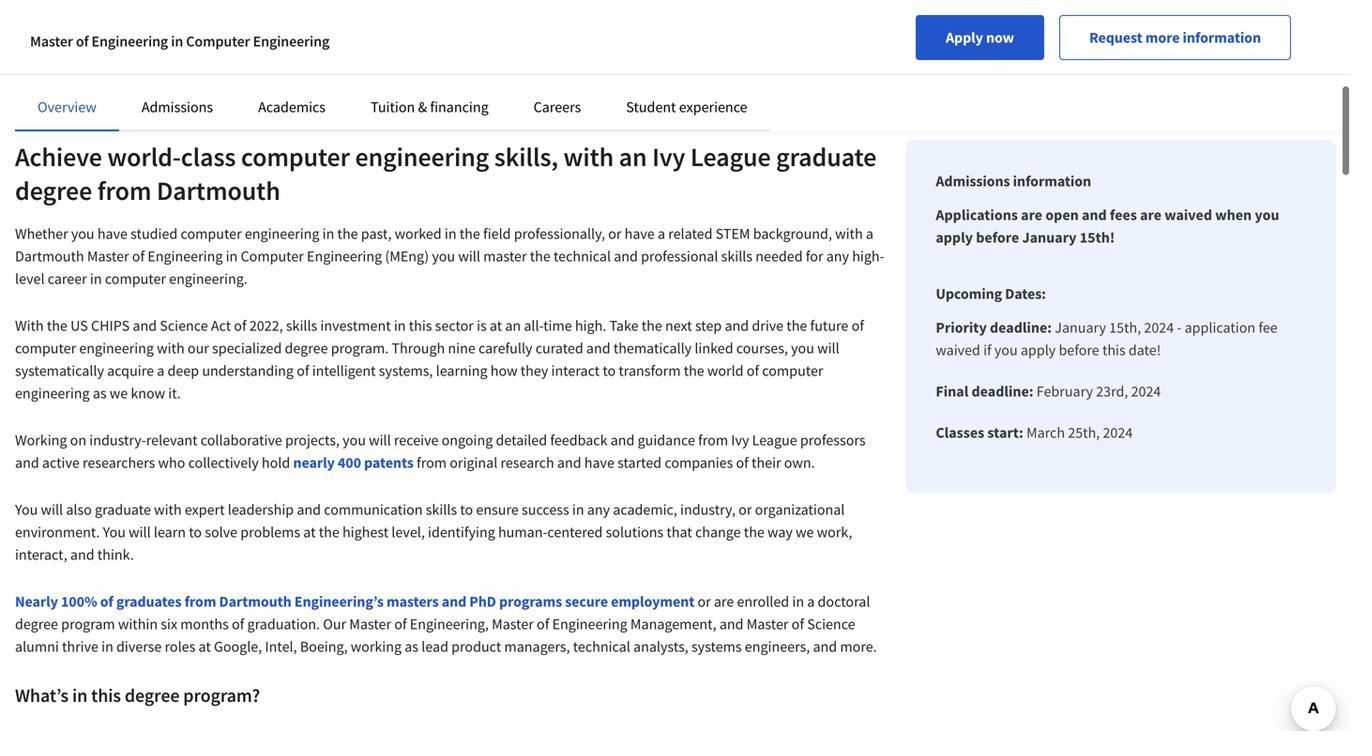 Task type: describe. For each thing, give the bounding box(es) containing it.
receive
[[394, 431, 439, 450]]

way
[[768, 523, 793, 542]]

of right act at the left top of page
[[234, 316, 247, 335]]

months
[[180, 615, 229, 634]]

alumni
[[15, 637, 59, 656]]

or are enrolled in a doctoral degree program within six months of graduation. our master of engineering, master of engineering management, and master of science alumni thrive in diverse roles at google, intel, boeing, working as lead product managers, technical analysts, systems engineers, and more.
[[15, 592, 880, 656]]

master down programs
[[492, 615, 534, 634]]

as inside 'or are enrolled in a doctoral degree program within six months of graduation. our master of engineering, master of engineering management, and master of science alumni thrive in diverse roles at google, intel, boeing, working as lead product managers, technical analysts, systems engineers, and more.'
[[405, 637, 419, 656]]

you down worked
[[432, 247, 455, 266]]

in right worked
[[445, 224, 457, 243]]

industry,
[[681, 500, 736, 519]]

admissions for admissions information
[[936, 172, 1010, 191]]

a up professional
[[658, 224, 665, 243]]

working
[[15, 431, 67, 450]]

analysts,
[[634, 637, 689, 656]]

academics
[[258, 98, 326, 116]]

researchers
[[83, 453, 155, 472]]

we inside with the us chips and science act of 2022, skills investment in this sector is at an all-time high. take the next step and drive the future of computer engineering with our specialized degree program. through nine carefully curated and thematically linked courses, you will systematically acquire a deep understanding of intelligent systems, learning how they interact to transform the world of computer engineering as we know it.
[[110, 384, 128, 403]]

ensure
[[476, 500, 519, 519]]

at inside 'or are enrolled in a doctoral degree program within six months of graduation. our master of engineering, master of engineering management, and master of science alumni thrive in diverse roles at google, intel, boeing, working as lead product managers, technical analysts, systems engineers, and more.'
[[199, 637, 211, 656]]

professionally,
[[514, 224, 605, 243]]

the left the past,
[[337, 224, 358, 243]]

tuition
[[371, 98, 415, 116]]

and right chips on the top of page
[[133, 316, 157, 335]]

engineering up academics link
[[253, 32, 330, 51]]

the down professionally,
[[530, 247, 551, 266]]

waived for if
[[936, 341, 981, 359]]

at inside with the us chips and science act of 2022, skills investment in this sector is at an all-time high. take the next step and drive the future of computer engineering with our specialized degree program. through nine carefully curated and thematically linked courses, you will systematically acquire a deep understanding of intelligent systems, learning how they interact to transform the world of computer engineering as we know it.
[[490, 316, 502, 335]]

2024 for final deadline: february 23rd, 2024
[[1132, 382, 1161, 401]]

&
[[418, 98, 427, 116]]

master up working
[[349, 615, 391, 634]]

started
[[618, 453, 662, 472]]

from inside working on industry-relevant collaborative projects, you will receive ongoing detailed feedback and guidance from ivy league professors and active researchers who collectively hold
[[698, 431, 728, 450]]

of left intelligent
[[297, 361, 309, 380]]

start:
[[988, 423, 1024, 442]]

apply now button
[[916, 15, 1045, 60]]

program?
[[183, 684, 260, 707]]

us
[[70, 316, 88, 335]]

this inside with the us chips and science act of 2022, skills investment in this sector is at an all-time high. take the next step and drive the future of computer engineering with our specialized degree program. through nine carefully curated and thematically linked courses, you will systematically acquire a deep understanding of intelligent systems, learning how they interact to transform the world of computer engineering as we know it.
[[409, 316, 432, 335]]

master
[[483, 247, 527, 266]]

or inside whether you have studied computer engineering in the past, worked in the field professionally, or have a related stem background, with a dartmouth master of engineering in computer engineering (meng) you will master the technical and professional skills needed for any high- level career in computer engineering.
[[608, 224, 622, 243]]

deadline: for priority
[[990, 318, 1052, 337]]

or inside you will also graduate with expert leadership and communication skills to ensure success in any academic, industry, or organizational environment. you will learn to solve problems at the highest level, identifying human-centered solutions that change the way we work, interact, and think.
[[739, 500, 752, 519]]

computer up engineering.
[[181, 224, 242, 243]]

degree inside with the us chips and science act of 2022, skills investment in this sector is at an all-time high. take the next step and drive the future of computer engineering with our specialized degree program. through nine carefully curated and thematically linked courses, you will systematically acquire a deep understanding of intelligent systems, learning how they interact to transform the world of computer engineering as we know it.
[[285, 339, 328, 358]]

careers
[[534, 98, 581, 116]]

the left us
[[47, 316, 67, 335]]

of up 'google,'
[[232, 615, 244, 634]]

identifying
[[428, 523, 495, 542]]

acquire
[[107, 361, 154, 380]]

upcoming dates:
[[936, 284, 1046, 303]]

in inside you will also graduate with expert leadership and communication skills to ensure success in any academic, industry, or organizational environment. you will learn to solve problems at the highest level, identifying human-centered solutions that change the way we work, interact, and think.
[[572, 500, 584, 519]]

will up environment.
[[41, 500, 63, 519]]

15th,
[[1110, 318, 1142, 337]]

request
[[1090, 28, 1143, 47]]

if
[[984, 341, 992, 359]]

an inside 'achieve world-class computer engineering skills, with an ivy league graduate degree from dartmouth'
[[619, 140, 647, 173]]

tuition & financing
[[371, 98, 489, 116]]

needed
[[756, 247, 803, 266]]

you inside applications are open and fees are waived when you apply before january 15th!
[[1255, 206, 1280, 224]]

the left highest
[[319, 523, 340, 542]]

engineering up engineering.
[[148, 247, 223, 266]]

level
[[15, 269, 45, 288]]

also
[[66, 500, 92, 519]]

the left way
[[744, 523, 765, 542]]

dartmouth inside whether you have studied computer engineering in the past, worked in the field professionally, or have a related stem background, with a dartmouth master of engineering in computer engineering (meng) you will master the technical and professional skills needed for any high- level career in computer engineering.
[[15, 247, 84, 266]]

more.
[[840, 637, 877, 656]]

change
[[695, 523, 741, 542]]

engineering up admissions link
[[92, 32, 168, 51]]

enrolled
[[737, 592, 790, 611]]

employment
[[611, 592, 695, 611]]

before for this
[[1059, 341, 1100, 359]]

and left think.
[[70, 545, 94, 564]]

achieve world-class computer engineering skills, with an ivy league graduate degree from dartmouth
[[15, 140, 877, 207]]

to inside with the us chips and science act of 2022, skills investment in this sector is at an all-time high. take the next step and drive the future of computer engineering with our specialized degree program. through nine carefully curated and thematically linked courses, you will systematically acquire a deep understanding of intelligent systems, learning how they interact to transform the world of computer engineering as we know it.
[[603, 361, 616, 380]]

on
[[70, 431, 86, 450]]

who
[[158, 453, 185, 472]]

date!
[[1129, 341, 1161, 359]]

classes start: march 25th, 2024
[[936, 423, 1133, 442]]

and up systems
[[720, 615, 744, 634]]

doctoral
[[818, 592, 870, 611]]

past,
[[361, 224, 392, 243]]

courses,
[[737, 339, 788, 358]]

and left more.
[[813, 637, 837, 656]]

and up engineering, at the left bottom
[[442, 592, 467, 611]]

skills,
[[494, 140, 559, 173]]

carefully
[[479, 339, 533, 358]]

0 horizontal spatial you
[[15, 500, 38, 519]]

skills for drive
[[286, 316, 317, 335]]

final deadline: february 23rd, 2024
[[936, 382, 1161, 401]]

overview
[[38, 98, 97, 116]]

working on industry-relevant collaborative projects, you will receive ongoing detailed feedback and guidance from ivy league professors and active researchers who collectively hold
[[15, 431, 866, 472]]

overview link
[[38, 98, 97, 116]]

and down working
[[15, 453, 39, 472]]

apply for applications
[[936, 228, 973, 247]]

science inside with the us chips and science act of 2022, skills investment in this sector is at an all-time high. take the next step and drive the future of computer engineering with our specialized degree program. through nine carefully curated and thematically linked courses, you will systematically acquire a deep understanding of intelligent systems, learning how they interact to transform the world of computer engineering as we know it.
[[160, 316, 208, 335]]

phd
[[470, 592, 496, 611]]

act
[[211, 316, 231, 335]]

0 horizontal spatial to
[[189, 523, 202, 542]]

0 vertical spatial computer
[[186, 32, 250, 51]]

of up overview link
[[76, 32, 89, 51]]

careers link
[[534, 98, 581, 116]]

through
[[392, 339, 445, 358]]

in up engineering.
[[226, 247, 238, 266]]

0 horizontal spatial information
[[1013, 172, 1092, 191]]

admissions for admissions
[[142, 98, 213, 116]]

detailed
[[496, 431, 547, 450]]

in right the career
[[90, 269, 102, 288]]

collaborative
[[201, 431, 282, 450]]

and up started
[[611, 431, 635, 450]]

100%
[[61, 592, 97, 611]]

and down feedback
[[557, 453, 582, 472]]

in right enrolled
[[793, 592, 804, 611]]

any inside you will also graduate with expert leadership and communication skills to ensure success in any academic, industry, or organizational environment. you will learn to solve problems at the highest level, identifying human-centered solutions that change the way we work, interact, and think.
[[587, 500, 610, 519]]

nearly
[[15, 592, 58, 611]]

request more information button
[[1060, 15, 1292, 60]]

master of engineering in computer engineering
[[30, 32, 330, 51]]

january inside applications are open and fees are waived when you apply before january 15th!
[[1023, 228, 1077, 247]]

guidance
[[638, 431, 695, 450]]

managers,
[[504, 637, 570, 656]]

2 horizontal spatial are
[[1140, 206, 1162, 224]]

technical inside whether you have studied computer engineering in the past, worked in the field professionally, or have a related stem background, with a dartmouth master of engineering in computer engineering (meng) you will master the technical and professional skills needed for any high- level career in computer engineering.
[[554, 247, 611, 266]]

and up problems
[[297, 500, 321, 519]]

as inside with the us chips and science act of 2022, skills investment in this sector is at an all-time high. take the next step and drive the future of computer engineering with our specialized degree program. through nine carefully curated and thematically linked courses, you will systematically acquire a deep understanding of intelligent systems, learning how they interact to transform the world of computer engineering as we know it.
[[93, 384, 107, 403]]

at inside you will also graduate with expert leadership and communication skills to ensure success in any academic, industry, or organizational environment. you will learn to solve problems at the highest level, identifying human-centered solutions that change the way we work, interact, and think.
[[303, 523, 316, 542]]

engineering down the past,
[[307, 247, 382, 266]]

student experience
[[626, 98, 748, 116]]

interact
[[551, 361, 600, 380]]

and down high.
[[587, 339, 611, 358]]

a up high-
[[866, 224, 874, 243]]

skills inside whether you have studied computer engineering in the past, worked in the field professionally, or have a related stem background, with a dartmouth master of engineering in computer engineering (meng) you will master the technical and professional skills needed for any high- level career in computer engineering.
[[721, 247, 753, 266]]

drive
[[752, 316, 784, 335]]

sector
[[435, 316, 474, 335]]

projects,
[[285, 431, 340, 450]]

0 horizontal spatial this
[[91, 684, 121, 707]]

ivy inside working on industry-relevant collaborative projects, you will receive ongoing detailed feedback and guidance from ivy league professors and active researchers who collectively hold
[[731, 431, 749, 450]]

graduates
[[116, 592, 182, 611]]

are for applications are open and fees are waived when you apply before january 15th!
[[1021, 206, 1043, 224]]

2 horizontal spatial have
[[625, 224, 655, 243]]

0 horizontal spatial have
[[97, 224, 128, 243]]

achieve
[[15, 140, 102, 173]]

studied
[[131, 224, 178, 243]]

from up months
[[185, 592, 216, 611]]

any inside whether you have studied computer engineering in the past, worked in the field professionally, or have a related stem background, with a dartmouth master of engineering in computer engineering (meng) you will master the technical and professional skills needed for any high- level career in computer engineering.
[[827, 247, 849, 266]]

intelligent
[[312, 361, 376, 380]]

will inside with the us chips and science act of 2022, skills investment in this sector is at an all-time high. take the next step and drive the future of computer engineering with our specialized degree program. through nine carefully curated and thematically linked courses, you will systematically acquire a deep understanding of intelligent systems, learning how they interact to transform the world of computer engineering as we know it.
[[818, 339, 840, 358]]

computer down studied
[[105, 269, 166, 288]]

dartmouth inside 'achieve world-class computer engineering skills, with an ivy league graduate degree from dartmouth'
[[157, 174, 280, 207]]

master down enrolled
[[747, 615, 789, 634]]

systematically
[[15, 361, 104, 380]]

in left the past,
[[323, 224, 334, 243]]

applications
[[936, 206, 1018, 224]]

communication
[[324, 500, 423, 519]]

field
[[483, 224, 511, 243]]

admissions link
[[142, 98, 213, 116]]

deadline: for final
[[972, 382, 1034, 401]]

before for january
[[976, 228, 1020, 247]]

active
[[42, 453, 80, 472]]



Task type: vqa. For each thing, say whether or not it's contained in the screenshot.
more.
yes



Task type: locate. For each thing, give the bounding box(es) containing it.
0 vertical spatial to
[[603, 361, 616, 380]]

degree up intelligent
[[285, 339, 328, 358]]

0 horizontal spatial or
[[608, 224, 622, 243]]

environment.
[[15, 523, 100, 542]]

0 vertical spatial this
[[409, 316, 432, 335]]

400
[[338, 453, 361, 472]]

collectively
[[188, 453, 259, 472]]

thematically
[[614, 339, 692, 358]]

1 vertical spatial league
[[752, 431, 798, 450]]

0 horizontal spatial science
[[160, 316, 208, 335]]

1 vertical spatial graduate
[[95, 500, 151, 519]]

investment
[[320, 316, 391, 335]]

time
[[544, 316, 572, 335]]

science down the doctoral
[[807, 615, 856, 634]]

you inside with the us chips and science act of 2022, skills investment in this sector is at an all-time high. take the next step and drive the future of computer engineering with our specialized degree program. through nine carefully curated and thematically linked courses, you will systematically acquire a deep understanding of intelligent systems, learning how they interact to transform the world of computer engineering as we know it.
[[791, 339, 815, 358]]

engineering down chips on the top of page
[[79, 339, 154, 358]]

or up management,
[[698, 592, 711, 611]]

technical down professionally,
[[554, 247, 611, 266]]

engineering down secure
[[552, 615, 628, 634]]

1 horizontal spatial an
[[619, 140, 647, 173]]

student experience link
[[626, 98, 748, 116]]

you inside working on industry-relevant collaborative projects, you will receive ongoing detailed feedback and guidance from ivy league professors and active researchers who collectively hold
[[343, 431, 366, 450]]

apply
[[936, 228, 973, 247], [1021, 341, 1056, 359]]

upcoming
[[936, 284, 1003, 303]]

with inside with the us chips and science act of 2022, skills investment in this sector is at an all-time high. take the next step and drive the future of computer engineering with our specialized degree program. through nine carefully curated and thematically linked courses, you will systematically acquire a deep understanding of intelligent systems, learning how they interact to transform the world of computer engineering as we know it.
[[157, 339, 185, 358]]

background,
[[753, 224, 832, 243]]

1 horizontal spatial graduate
[[776, 140, 877, 173]]

0 horizontal spatial before
[[976, 228, 1020, 247]]

with up high-
[[835, 224, 863, 243]]

0 vertical spatial league
[[691, 140, 771, 173]]

1 vertical spatial we
[[796, 523, 814, 542]]

product
[[452, 637, 501, 656]]

with the us chips and science act of 2022, skills investment in this sector is at an all-time high. take the next step and drive the future of computer engineering with our specialized degree program. through nine carefully curated and thematically linked courses, you will systematically acquire a deep understanding of intelligent systems, learning how they interact to transform the world of computer engineering as we know it.
[[15, 316, 864, 403]]

apply
[[946, 28, 984, 47]]

in up admissions link
[[171, 32, 183, 51]]

master up chips on the top of page
[[87, 247, 129, 266]]

chips
[[91, 316, 130, 335]]

1 vertical spatial skills
[[286, 316, 317, 335]]

deep
[[168, 361, 199, 380]]

0 horizontal spatial an
[[505, 316, 521, 335]]

an down "student"
[[619, 140, 647, 173]]

at down months
[[199, 637, 211, 656]]

1 vertical spatial at
[[303, 523, 316, 542]]

engineering down &
[[355, 140, 489, 173]]

this inside january 15th, 2024 - application fee waived if you apply before this date!
[[1103, 341, 1126, 359]]

will up patents
[[369, 431, 391, 450]]

1 horizontal spatial as
[[405, 637, 419, 656]]

0 vertical spatial admissions
[[142, 98, 213, 116]]

with inside 'achieve world-class computer engineering skills, with an ivy league graduate degree from dartmouth'
[[564, 140, 614, 173]]

computer inside 'achieve world-class computer engineering skills, with an ivy league graduate degree from dartmouth'
[[241, 140, 350, 173]]

degree down nearly
[[15, 615, 58, 634]]

graduate inside 'achieve world-class computer engineering skills, with an ivy league graduate degree from dartmouth'
[[776, 140, 877, 173]]

we inside you will also graduate with expert leadership and communication skills to ensure success in any academic, industry, or organizational environment. you will learn to solve problems at the highest level, identifying human-centered solutions that change the way we work, interact, and think.
[[796, 523, 814, 542]]

2 vertical spatial skills
[[426, 500, 457, 519]]

organizational
[[755, 500, 845, 519]]

you up the nearly 400 patents link
[[343, 431, 366, 450]]

1 horizontal spatial to
[[460, 500, 473, 519]]

skills right the 2022, on the left of page
[[286, 316, 317, 335]]

before inside applications are open and fees are waived when you apply before january 15th!
[[976, 228, 1020, 247]]

degree inside 'or are enrolled in a doctoral degree program within six months of graduation. our master of engineering, master of engineering management, and master of science alumni thrive in diverse roles at google, intel, boeing, working as lead product managers, technical analysts, systems engineers, and more.'
[[15, 615, 58, 634]]

high.
[[575, 316, 607, 335]]

our
[[188, 339, 209, 358]]

0 vertical spatial skills
[[721, 247, 753, 266]]

2 vertical spatial at
[[199, 637, 211, 656]]

next
[[665, 316, 692, 335]]

2 horizontal spatial at
[[490, 316, 502, 335]]

2 horizontal spatial or
[[739, 500, 752, 519]]

with inside whether you have studied computer engineering in the past, worked in the field professionally, or have a related stem background, with a dartmouth master of engineering in computer engineering (meng) you will master the technical and professional skills needed for any high- level career in computer engineering.
[[835, 224, 863, 243]]

apply inside january 15th, 2024 - application fee waived if you apply before this date!
[[1021, 341, 1056, 359]]

as left lead
[[405, 637, 419, 656]]

league inside working on industry-relevant collaborative projects, you will receive ongoing detailed feedback and guidance from ivy league professors and active researchers who collectively hold
[[752, 431, 798, 450]]

graduate right also
[[95, 500, 151, 519]]

admissions
[[142, 98, 213, 116], [936, 172, 1010, 191]]

in right thrive
[[102, 637, 113, 656]]

apply for january
[[1021, 341, 1056, 359]]

technical inside 'or are enrolled in a doctoral degree program within six months of graduation. our master of engineering, master of engineering management, and master of science alumni thrive in diverse roles at google, intel, boeing, working as lead product managers, technical analysts, systems engineers, and more.'
[[573, 637, 631, 656]]

1 vertical spatial admissions
[[936, 172, 1010, 191]]

0 vertical spatial we
[[110, 384, 128, 403]]

in right what's
[[72, 684, 87, 707]]

1 horizontal spatial have
[[585, 453, 615, 472]]

2022,
[[250, 316, 283, 335]]

curated
[[536, 339, 584, 358]]

2 vertical spatial to
[[189, 523, 202, 542]]

graduate
[[776, 140, 877, 173], [95, 500, 151, 519]]

before inside january 15th, 2024 - application fee waived if you apply before this date!
[[1059, 341, 1100, 359]]

1 vertical spatial information
[[1013, 172, 1092, 191]]

0 vertical spatial before
[[976, 228, 1020, 247]]

world
[[708, 361, 744, 380]]

0 vertical spatial you
[[15, 500, 38, 519]]

1 vertical spatial as
[[405, 637, 419, 656]]

engineering inside 'or are enrolled in a doctoral degree program within six months of graduation. our master of engineering, master of engineering management, and master of science alumni thrive in diverse roles at google, intel, boeing, working as lead product managers, technical analysts, systems engineers, and more.'
[[552, 615, 628, 634]]

waived inside january 15th, 2024 - application fee waived if you apply before this date!
[[936, 341, 981, 359]]

graduate inside you will also graduate with expert leadership and communication skills to ensure success in any academic, industry, or organizational environment. you will learn to solve problems at the highest level, identifying human-centered solutions that change the way we work, interact, and think.
[[95, 500, 151, 519]]

you right the whether
[[71, 224, 94, 243]]

or right professionally,
[[608, 224, 622, 243]]

fees
[[1110, 206, 1137, 224]]

1 horizontal spatial you
[[103, 523, 126, 542]]

2 vertical spatial dartmouth
[[219, 592, 292, 611]]

1 horizontal spatial ivy
[[731, 431, 749, 450]]

will inside whether you have studied computer engineering in the past, worked in the field professionally, or have a related stem background, with a dartmouth master of engineering in computer engineering (meng) you will master the technical and professional skills needed for any high- level career in computer engineering.
[[458, 247, 480, 266]]

diverse
[[116, 637, 162, 656]]

1 vertical spatial this
[[1103, 341, 1126, 359]]

graduation.
[[247, 615, 320, 634]]

0 horizontal spatial are
[[714, 592, 734, 611]]

we down organizational on the bottom
[[796, 523, 814, 542]]

computer up admissions link
[[186, 32, 250, 51]]

1 horizontal spatial at
[[303, 523, 316, 542]]

centered
[[548, 523, 603, 542]]

own.
[[784, 453, 815, 472]]

2024 inside january 15th, 2024 - application fee waived if you apply before this date!
[[1145, 318, 1174, 337]]

1 vertical spatial or
[[739, 500, 752, 519]]

information inside button
[[1183, 28, 1261, 47]]

nearly 100% of graduates from dartmouth engineering's masters and phd programs secure employment
[[15, 592, 695, 611]]

engineering down systematically
[[15, 384, 90, 403]]

of right "future"
[[852, 316, 864, 335]]

industry-
[[89, 431, 146, 450]]

six
[[161, 615, 177, 634]]

applications are open and fees are waived when you apply before january 15th!
[[936, 206, 1280, 247]]

1 horizontal spatial this
[[409, 316, 432, 335]]

and inside whether you have studied computer engineering in the past, worked in the field professionally, or have a related stem background, with a dartmouth master of engineering in computer engineering (meng) you will master the technical and professional skills needed for any high- level career in computer engineering.
[[614, 247, 638, 266]]

0 horizontal spatial ivy
[[652, 140, 686, 173]]

the up "thematically"
[[642, 316, 662, 335]]

you up think.
[[103, 523, 126, 542]]

january inside january 15th, 2024 - application fee waived if you apply before this date!
[[1055, 318, 1107, 337]]

engineering inside whether you have studied computer engineering in the past, worked in the field professionally, or have a related stem background, with a dartmouth master of engineering in computer engineering (meng) you will master the technical and professional skills needed for any high- level career in computer engineering.
[[245, 224, 320, 243]]

of left their
[[736, 453, 749, 472]]

of right 100% on the bottom left of the page
[[100, 592, 113, 611]]

1 horizontal spatial we
[[796, 523, 814, 542]]

degree inside 'achieve world-class computer engineering skills, with an ivy league graduate degree from dartmouth'
[[15, 174, 92, 207]]

2 horizontal spatial this
[[1103, 341, 1126, 359]]

computer down courses,
[[762, 361, 824, 380]]

1 vertical spatial apply
[[1021, 341, 1056, 359]]

1 vertical spatial any
[[587, 500, 610, 519]]

january left 15th,
[[1055, 318, 1107, 337]]

with
[[15, 316, 44, 335]]

the down linked
[[684, 361, 705, 380]]

league up their
[[752, 431, 798, 450]]

highest
[[343, 523, 389, 542]]

this down thrive
[[91, 684, 121, 707]]

2 vertical spatial this
[[91, 684, 121, 707]]

will inside working on industry-relevant collaborative projects, you will receive ongoing detailed feedback and guidance from ivy league professors and active researchers who collectively hold
[[369, 431, 391, 450]]

from inside 'achieve world-class computer engineering skills, with an ivy league graduate degree from dartmouth'
[[97, 174, 151, 207]]

admissions up class
[[142, 98, 213, 116]]

1 horizontal spatial before
[[1059, 341, 1100, 359]]

and right step
[[725, 316, 749, 335]]

waived down 'priority'
[[936, 341, 981, 359]]

in up centered
[[572, 500, 584, 519]]

1 vertical spatial ivy
[[731, 431, 749, 450]]

2 horizontal spatial skills
[[721, 247, 753, 266]]

1 vertical spatial technical
[[573, 637, 631, 656]]

1 vertical spatial an
[[505, 316, 521, 335]]

0 vertical spatial an
[[619, 140, 647, 173]]

science inside 'or are enrolled in a doctoral degree program within six months of graduation. our master of engineering, master of engineering management, and master of science alumni thrive in diverse roles at google, intel, boeing, working as lead product managers, technical analysts, systems engineers, and more.'
[[807, 615, 856, 634]]

of down courses,
[[747, 361, 759, 380]]

this
[[409, 316, 432, 335], [1103, 341, 1126, 359], [91, 684, 121, 707]]

1 vertical spatial to
[[460, 500, 473, 519]]

program
[[61, 615, 115, 634]]

1 vertical spatial computer
[[241, 247, 304, 266]]

master up overview link
[[30, 32, 73, 51]]

1 horizontal spatial waived
[[1165, 206, 1213, 224]]

the left the field
[[460, 224, 480, 243]]

solve
[[205, 523, 238, 542]]

league inside 'achieve world-class computer engineering skills, with an ivy league graduate degree from dartmouth'
[[691, 140, 771, 173]]

this up through
[[409, 316, 432, 335]]

degree down diverse
[[125, 684, 180, 707]]

engineering inside 'achieve world-class computer engineering skills, with an ivy league graduate degree from dartmouth'
[[355, 140, 489, 173]]

to right interact
[[603, 361, 616, 380]]

engineering,
[[410, 615, 489, 634]]

of down masters
[[394, 615, 407, 634]]

waived inside applications are open and fees are waived when you apply before january 15th!
[[1165, 206, 1213, 224]]

waived for when
[[1165, 206, 1213, 224]]

2 horizontal spatial to
[[603, 361, 616, 380]]

2 vertical spatial 2024
[[1103, 423, 1133, 442]]

graduate up background,
[[776, 140, 877, 173]]

0 vertical spatial science
[[160, 316, 208, 335]]

or inside 'or are enrolled in a doctoral degree program within six months of graduation. our master of engineering, master of engineering management, and master of science alumni thrive in diverse roles at google, intel, boeing, working as lead product managers, technical analysts, systems engineers, and more.'
[[698, 592, 711, 611]]

league down 'experience'
[[691, 140, 771, 173]]

degree
[[15, 174, 92, 207], [285, 339, 328, 358], [15, 615, 58, 634], [125, 684, 180, 707]]

a inside with the us chips and science act of 2022, skills investment in this sector is at an all-time high. take the next step and drive the future of computer engineering with our specialized degree program. through nine carefully curated and thematically linked courses, you will systematically acquire a deep understanding of intelligent systems, learning how they interact to transform the world of computer engineering as we know it.
[[157, 361, 165, 380]]

engineering
[[355, 140, 489, 173], [245, 224, 320, 243], [79, 339, 154, 358], [15, 384, 90, 403]]

will left master
[[458, 247, 480, 266]]

more
[[1146, 28, 1180, 47]]

computer
[[241, 140, 350, 173], [181, 224, 242, 243], [105, 269, 166, 288], [15, 339, 76, 358], [762, 361, 824, 380]]

our
[[323, 615, 346, 634]]

0 vertical spatial as
[[93, 384, 107, 403]]

0 vertical spatial technical
[[554, 247, 611, 266]]

0 vertical spatial apply
[[936, 228, 973, 247]]

0 vertical spatial graduate
[[776, 140, 877, 173]]

to
[[603, 361, 616, 380], [460, 500, 473, 519], [189, 523, 202, 542]]

ivy inside 'achieve world-class computer engineering skills, with an ivy league graduate degree from dartmouth'
[[652, 140, 686, 173]]

0 vertical spatial any
[[827, 247, 849, 266]]

final
[[936, 382, 969, 401]]

0 vertical spatial 2024
[[1145, 318, 1174, 337]]

the right drive
[[787, 316, 808, 335]]

computer up systematically
[[15, 339, 76, 358]]

of up managers,
[[537, 615, 549, 634]]

is
[[477, 316, 487, 335]]

priority
[[936, 318, 987, 337]]

0 vertical spatial january
[[1023, 228, 1077, 247]]

are left enrolled
[[714, 592, 734, 611]]

from down receive
[[417, 453, 447, 472]]

1 horizontal spatial information
[[1183, 28, 1261, 47]]

companies
[[665, 453, 733, 472]]

engineering's
[[295, 592, 384, 611]]

deadline: up 'start:'
[[972, 382, 1034, 401]]

1 horizontal spatial or
[[698, 592, 711, 611]]

you inside january 15th, 2024 - application fee waived if you apply before this date!
[[995, 341, 1018, 359]]

any up centered
[[587, 500, 610, 519]]

whether
[[15, 224, 68, 243]]

computer down academics
[[241, 140, 350, 173]]

we down acquire
[[110, 384, 128, 403]]

1 vertical spatial waived
[[936, 341, 981, 359]]

1 horizontal spatial any
[[827, 247, 849, 266]]

1 horizontal spatial skills
[[426, 500, 457, 519]]

engineering
[[92, 32, 168, 51], [253, 32, 330, 51], [148, 247, 223, 266], [307, 247, 382, 266], [552, 615, 628, 634]]

2 vertical spatial or
[[698, 592, 711, 611]]

2024 left the -
[[1145, 318, 1174, 337]]

academic,
[[613, 500, 678, 519]]

2024 for classes start: march 25th, 2024
[[1103, 423, 1133, 442]]

technical down secure
[[573, 637, 631, 656]]

1 vertical spatial before
[[1059, 341, 1100, 359]]

programs
[[499, 592, 562, 611]]

1 vertical spatial science
[[807, 615, 856, 634]]

0 horizontal spatial waived
[[936, 341, 981, 359]]

in inside with the us chips and science act of 2022, skills investment in this sector is at an all-time high. take the next step and drive the future of computer engineering with our specialized degree program. through nine carefully curated and thematically linked courses, you will systematically acquire a deep understanding of intelligent systems, learning how they interact to transform the world of computer engineering as we know it.
[[394, 316, 406, 335]]

0 vertical spatial deadline:
[[990, 318, 1052, 337]]

are inside 'or are enrolled in a doctoral degree program within six months of graduation. our master of engineering, master of engineering management, and master of science alumni thrive in diverse roles at google, intel, boeing, working as lead product managers, technical analysts, systems engineers, and more.'
[[714, 592, 734, 611]]

have left studied
[[97, 224, 128, 243]]

what's in this degree program?
[[15, 684, 260, 707]]

to up identifying
[[460, 500, 473, 519]]

computer inside whether you have studied computer engineering in the past, worked in the field professionally, or have a related stem background, with a dartmouth master of engineering in computer engineering (meng) you will master the technical and professional skills needed for any high- level career in computer engineering.
[[241, 247, 304, 266]]

0 vertical spatial dartmouth
[[157, 174, 280, 207]]

you down "future"
[[791, 339, 815, 358]]

0 horizontal spatial any
[[587, 500, 610, 519]]

interact,
[[15, 545, 67, 564]]

an inside with the us chips and science act of 2022, skills investment in this sector is at an all-time high. take the next step and drive the future of computer engineering with our specialized degree program. through nine carefully curated and thematically linked courses, you will systematically acquire a deep understanding of intelligent systems, learning how they interact to transform the world of computer engineering as we know it.
[[505, 316, 521, 335]]

solutions
[[606, 523, 664, 542]]

skills for problems
[[426, 500, 457, 519]]

0 vertical spatial at
[[490, 316, 502, 335]]

a left deep
[[157, 361, 165, 380]]

how
[[491, 361, 518, 380]]

computer up engineering.
[[241, 247, 304, 266]]

priority deadline:
[[936, 318, 1052, 337]]

management,
[[631, 615, 717, 634]]

skills inside with the us chips and science act of 2022, skills investment in this sector is at an all-time high. take the next step and drive the future of computer engineering with our specialized degree program. through nine carefully curated and thematically linked courses, you will systematically acquire a deep understanding of intelligent systems, learning how they interact to transform the world of computer engineering as we know it.
[[286, 316, 317, 335]]

1 horizontal spatial admissions
[[936, 172, 1010, 191]]

information right more
[[1183, 28, 1261, 47]]

0 horizontal spatial at
[[199, 637, 211, 656]]

and left professional
[[614, 247, 638, 266]]

with up deep
[[157, 339, 185, 358]]

have up professional
[[625, 224, 655, 243]]

science up our
[[160, 316, 208, 335]]

league
[[691, 140, 771, 173], [752, 431, 798, 450]]

the
[[337, 224, 358, 243], [460, 224, 480, 243], [530, 247, 551, 266], [47, 316, 67, 335], [642, 316, 662, 335], [787, 316, 808, 335], [684, 361, 705, 380], [319, 523, 340, 542], [744, 523, 765, 542]]

deadline:
[[990, 318, 1052, 337], [972, 382, 1034, 401]]

with inside you will also graduate with expert leadership and communication skills to ensure success in any academic, industry, or organizational environment. you will learn to solve problems at the highest level, identifying human-centered solutions that change the way we work, interact, and think.
[[154, 500, 182, 519]]

january 15th, 2024 - application fee waived if you apply before this date!
[[936, 318, 1278, 359]]

of inside whether you have studied computer engineering in the past, worked in the field professionally, or have a related stem background, with a dartmouth master of engineering in computer engineering (meng) you will master the technical and professional skills needed for any high- level career in computer engineering.
[[132, 247, 145, 266]]

we
[[110, 384, 128, 403], [796, 523, 814, 542]]

of up engineers,
[[792, 615, 804, 634]]

2024 right 25th, on the bottom right of the page
[[1103, 423, 1133, 442]]

that
[[667, 523, 693, 542]]

1 horizontal spatial science
[[807, 615, 856, 634]]

0 vertical spatial or
[[608, 224, 622, 243]]

will left learn at the bottom left
[[129, 523, 151, 542]]

0 horizontal spatial graduate
[[95, 500, 151, 519]]

now
[[986, 28, 1015, 47]]

apply inside applications are open and fees are waived when you apply before january 15th!
[[936, 228, 973, 247]]

ivy up companies
[[731, 431, 749, 450]]

1 vertical spatial you
[[103, 523, 126, 542]]

0 horizontal spatial apply
[[936, 228, 973, 247]]

from
[[97, 174, 151, 207], [698, 431, 728, 450], [417, 453, 447, 472], [185, 592, 216, 611]]

a inside 'or are enrolled in a doctoral degree program within six months of graduation. our master of engineering, master of engineering management, and master of science alumni thrive in diverse roles at google, intel, boeing, working as lead product managers, technical analysts, systems engineers, and more.'
[[807, 592, 815, 611]]

are for or are enrolled in a doctoral degree program within six months of graduation. our master of engineering, master of engineering management, and master of science alumni thrive in diverse roles at google, intel, boeing, working as lead product managers, technical analysts, systems engineers, and more.
[[714, 592, 734, 611]]

0 vertical spatial waived
[[1165, 206, 1213, 224]]

master inside whether you have studied computer engineering in the past, worked in the field professionally, or have a related stem background, with a dartmouth master of engineering in computer engineering (meng) you will master the technical and professional skills needed for any high- level career in computer engineering.
[[87, 247, 129, 266]]

0 horizontal spatial we
[[110, 384, 128, 403]]

thrive
[[62, 637, 99, 656]]

lead
[[422, 637, 449, 656]]

linked
[[695, 339, 734, 358]]

skills inside you will also graduate with expert leadership and communication skills to ensure success in any academic, industry, or organizational environment. you will learn to solve problems at the highest level, identifying human-centered solutions that change the way we work, interact, and think.
[[426, 500, 457, 519]]

at right is
[[490, 316, 502, 335]]

with down careers link
[[564, 140, 614, 173]]

nearly
[[293, 453, 335, 472]]

dartmouth down class
[[157, 174, 280, 207]]

0 vertical spatial ivy
[[652, 140, 686, 173]]

0 horizontal spatial skills
[[286, 316, 317, 335]]

any right for
[[827, 247, 849, 266]]

skills down stem
[[721, 247, 753, 266]]

and inside applications are open and fees are waived when you apply before january 15th!
[[1082, 206, 1107, 224]]

waived left when
[[1165, 206, 1213, 224]]

class
[[181, 140, 236, 173]]

from down world-
[[97, 174, 151, 207]]

before down applications
[[976, 228, 1020, 247]]

level,
[[392, 523, 425, 542]]

from up companies
[[698, 431, 728, 450]]

1 vertical spatial january
[[1055, 318, 1107, 337]]

0 vertical spatial information
[[1183, 28, 1261, 47]]

open
[[1046, 206, 1079, 224]]

professional
[[641, 247, 718, 266]]

1 horizontal spatial apply
[[1021, 341, 1056, 359]]

0 horizontal spatial as
[[93, 384, 107, 403]]

within
[[118, 615, 158, 634]]

1 vertical spatial dartmouth
[[15, 247, 84, 266]]



